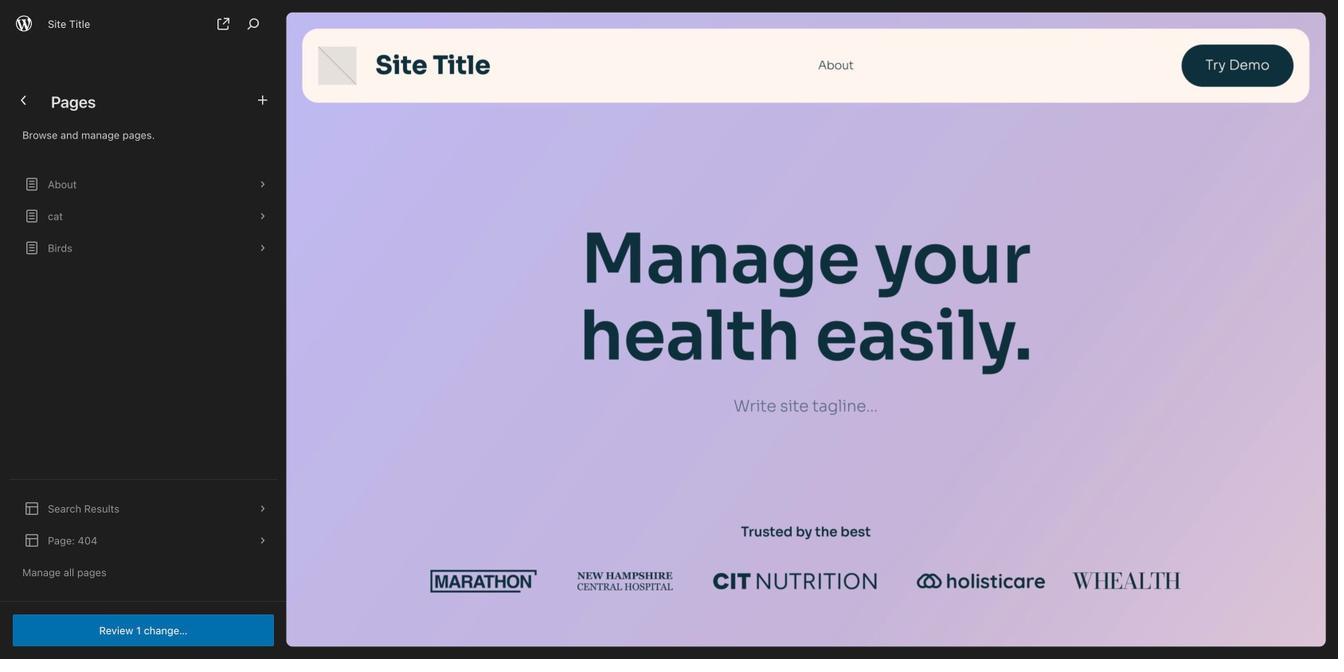 Task type: vqa. For each thing, say whether or not it's contained in the screenshot.
menu item
no



Task type: describe. For each thing, give the bounding box(es) containing it.
draft a new page image
[[253, 91, 272, 110]]

view site (opens in a new tab) image
[[214, 14, 233, 33]]



Task type: locate. For each thing, give the bounding box(es) containing it.
open command palette image
[[244, 14, 263, 33]]

back image
[[14, 91, 33, 110]]

list
[[10, 168, 277, 264]]



